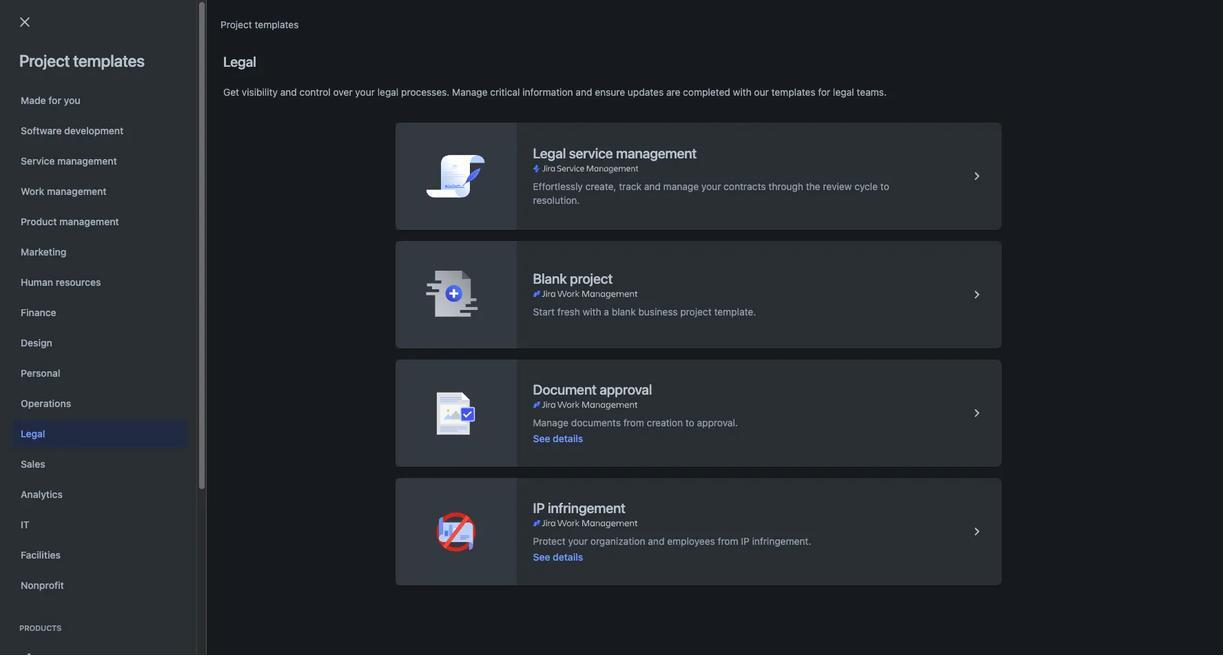 Task type: locate. For each thing, give the bounding box(es) containing it.
to
[[104, 167, 113, 178], [880, 181, 889, 192], [686, 417, 694, 428]]

jira software image
[[21, 652, 37, 655]]

teams.
[[857, 86, 887, 98]]

your right over
[[355, 86, 375, 98]]

1 vertical spatial project
[[680, 306, 712, 318]]

see details
[[533, 432, 583, 444], [533, 551, 583, 563]]

1 see details button from the top
[[533, 432, 583, 446]]

1 vertical spatial managed
[[492, 201, 533, 212]]

1 vertical spatial see
[[533, 551, 550, 563]]

creation
[[647, 417, 683, 428]]

design button
[[12, 329, 187, 357]]

track
[[619, 181, 642, 192]]

0 vertical spatial legal
[[223, 54, 256, 70]]

managed up blank
[[492, 233, 533, 245]]

management
[[616, 145, 697, 161], [57, 155, 117, 167], [47, 185, 106, 197], [59, 216, 119, 227]]

1 software from the top
[[536, 201, 574, 212]]

legal up sales
[[21, 428, 45, 440]]

ip infringement image
[[969, 524, 985, 540]]

2 software from the top
[[536, 233, 574, 245]]

lead
[[697, 139, 719, 151]]

2 horizontal spatial your
[[701, 181, 721, 192]]

team-managed software down team-managed business
[[464, 201, 574, 212]]

2 vertical spatial legal
[[21, 428, 45, 440]]

3 managed from the top
[[492, 233, 533, 245]]

through
[[769, 181, 803, 192]]

human resources button
[[12, 269, 187, 296]]

1 team-managed software from the top
[[464, 201, 574, 212]]

project
[[570, 271, 613, 287], [680, 306, 712, 318]]

details
[[553, 432, 583, 444], [553, 551, 583, 563]]

2 vertical spatial managed
[[492, 233, 533, 245]]

for left you
[[48, 94, 61, 106]]

manage down document
[[533, 417, 569, 428]]

team-managed software for star project-1374 image
[[464, 233, 574, 245]]

work
[[21, 185, 44, 197]]

2 team-managed software from the top
[[464, 233, 574, 245]]

0 horizontal spatial business
[[536, 167, 575, 179]]

template.
[[714, 306, 756, 318]]

legal service management
[[533, 145, 697, 161]]

2 see from the top
[[533, 551, 550, 563]]

software
[[536, 201, 574, 212], [536, 233, 574, 245]]

personal button
[[12, 360, 187, 387]]

processes.
[[401, 86, 450, 98]]

project templates up you
[[19, 51, 145, 70]]

0 vertical spatial see
[[533, 432, 550, 444]]

product
[[21, 216, 57, 227]]

your for contracts
[[701, 181, 721, 192]]

0 horizontal spatial to
[[104, 167, 113, 178]]

effortlessly create, track and manage your contracts through the review cycle to resolution.
[[533, 181, 889, 206]]

project templates
[[221, 19, 299, 30], [19, 51, 145, 70]]

see details for document
[[533, 432, 583, 444]]

your inside effortlessly create, track and manage your contracts through the review cycle to resolution.
[[701, 181, 721, 192]]

project
[[221, 19, 252, 30], [19, 51, 70, 70]]

team- for star my kanban project icon on the top of the page
[[464, 201, 492, 212]]

for inside button
[[48, 94, 61, 106]]

management for service management
[[57, 155, 117, 167]]

1 vertical spatial templates
[[73, 51, 145, 70]]

completed
[[683, 86, 730, 98]]

protect your organization and employees from ip infringement.
[[533, 535, 811, 547]]

your right 'manage' on the right of the page
[[701, 181, 721, 192]]

1 vertical spatial with
[[583, 306, 601, 318]]

1 managed from the top
[[492, 167, 533, 179]]

project templates up visibility
[[221, 19, 299, 30]]

marketing
[[21, 246, 66, 258]]

lead button
[[692, 137, 736, 153]]

1 see from the top
[[533, 432, 550, 444]]

0 horizontal spatial project
[[19, 51, 70, 70]]

your for legal
[[355, 86, 375, 98]]

1 vertical spatial details
[[553, 551, 583, 563]]

ip left infringement.
[[741, 535, 750, 547]]

2 vertical spatial templates
[[771, 86, 816, 98]]

employees
[[667, 535, 715, 547]]

0 vertical spatial manage
[[452, 86, 488, 98]]

2 see details from the top
[[533, 551, 583, 563]]

product management
[[21, 216, 119, 227]]

management down the 'go'
[[47, 185, 106, 197]]

1 vertical spatial manage
[[533, 417, 569, 428]]

create,
[[586, 181, 616, 192]]

blank project image
[[969, 287, 985, 303]]

analytics button
[[12, 481, 187, 509]]

legal left 'teams.'
[[833, 86, 854, 98]]

1 team- from the top
[[464, 167, 492, 179]]

see details down 'protect' at the left of the page
[[533, 551, 583, 563]]

2 vertical spatial team-
[[464, 233, 492, 245]]

details down 'protect' at the left of the page
[[553, 551, 583, 563]]

blank
[[612, 306, 636, 318]]

0 vertical spatial team-
[[464, 167, 492, 179]]

critical
[[490, 86, 520, 98]]

1 vertical spatial project templates
[[19, 51, 145, 70]]

legal up get
[[223, 54, 256, 70]]

jira work management image
[[533, 289, 637, 300], [533, 289, 637, 300], [533, 399, 637, 410], [533, 399, 637, 410], [533, 518, 637, 529], [533, 518, 637, 529]]

1 vertical spatial team-
[[464, 201, 492, 212]]

1 horizontal spatial with
[[733, 86, 752, 98]]

team-managed software up blank
[[464, 233, 574, 245]]

0 vertical spatial project templates
[[221, 19, 299, 30]]

our
[[754, 86, 769, 98]]

0 vertical spatial software
[[536, 201, 574, 212]]

2 managed from the top
[[492, 201, 533, 212]]

operations
[[21, 398, 71, 409]]

with left a
[[583, 306, 601, 318]]

approval
[[600, 381, 652, 397]]

project inside project templates link
[[221, 19, 252, 30]]

manage
[[452, 86, 488, 98], [533, 417, 569, 428]]

2 legal from the left
[[833, 86, 854, 98]]

software down resolution.
[[536, 233, 574, 245]]

and left ensure
[[576, 86, 592, 98]]

legal
[[377, 86, 399, 98], [833, 86, 854, 98]]

management down work management button
[[59, 216, 119, 227]]

and left control
[[280, 86, 297, 98]]

0 horizontal spatial project
[[570, 271, 613, 287]]

1 horizontal spatial templates
[[255, 19, 299, 30]]

software
[[21, 125, 62, 136]]

project left template.
[[680, 306, 712, 318]]

1 vertical spatial software
[[536, 233, 574, 245]]

star project-1374 image
[[36, 231, 52, 248]]

all jira products
[[200, 101, 272, 113]]

0 horizontal spatial ip
[[533, 500, 545, 516]]

with left our
[[733, 86, 752, 98]]

None text field
[[29, 98, 164, 117]]

Search field
[[961, 8, 1099, 30]]

project up the made for you at the left top of page
[[19, 51, 70, 70]]

see down 'protect' at the left of the page
[[533, 551, 550, 563]]

see down document
[[533, 432, 550, 444]]

0 vertical spatial project
[[570, 271, 613, 287]]

managed for star my kanban project icon on the top of the page
[[492, 201, 533, 212]]

management down name button
[[57, 155, 117, 167]]

see details button for document
[[533, 432, 583, 446]]

business
[[536, 167, 575, 179], [638, 306, 678, 318]]

1 vertical spatial see details
[[533, 551, 583, 563]]

1 horizontal spatial legal
[[223, 54, 256, 70]]

sales button
[[12, 451, 187, 478]]

legal up effortlessly
[[533, 145, 566, 161]]

legal left 'processes.'
[[377, 86, 399, 98]]

work management button
[[12, 178, 187, 205]]

0 horizontal spatial legal
[[21, 428, 45, 440]]

see for ip
[[533, 551, 550, 563]]

1 vertical spatial legal
[[533, 145, 566, 161]]

2 see details button from the top
[[533, 550, 583, 564]]

to right the 'go'
[[104, 167, 113, 178]]

0 vertical spatial templates
[[255, 19, 299, 30]]

document approval image
[[969, 405, 985, 422]]

from right the employees on the bottom
[[718, 535, 738, 547]]

1 horizontal spatial from
[[718, 535, 738, 547]]

1 horizontal spatial your
[[568, 535, 588, 547]]

and right track
[[644, 181, 661, 192]]

it
[[21, 519, 29, 531]]

0 vertical spatial managed
[[492, 167, 533, 179]]

1 vertical spatial ip
[[741, 535, 750, 547]]

1 horizontal spatial manage
[[533, 417, 569, 428]]

control
[[299, 86, 331, 98]]

for
[[818, 86, 831, 98], [48, 94, 61, 106]]

to right "cycle"
[[880, 181, 889, 192]]

1 horizontal spatial project
[[221, 19, 252, 30]]

2 horizontal spatial to
[[880, 181, 889, 192]]

see details button down documents
[[533, 432, 583, 446]]

0 horizontal spatial for
[[48, 94, 61, 106]]

project up get
[[221, 19, 252, 30]]

0 vertical spatial see details
[[533, 432, 583, 444]]

ip up 'protect' at the left of the page
[[533, 500, 545, 516]]

0 horizontal spatial your
[[355, 86, 375, 98]]

1 vertical spatial from
[[718, 535, 738, 547]]

details down documents
[[553, 432, 583, 444]]

team-
[[464, 167, 492, 179], [464, 201, 492, 212], [464, 233, 492, 245]]

1 see details from the top
[[533, 432, 583, 444]]

get visibility and control over your legal processes. manage critical information and ensure updates are completed with our templates for legal teams.
[[223, 86, 887, 98]]

infringement.
[[752, 535, 811, 547]]

1 vertical spatial project
[[19, 51, 70, 70]]

software down effortlessly
[[536, 201, 574, 212]]

software development
[[21, 125, 124, 136]]

business up effortlessly
[[536, 167, 575, 179]]

1 horizontal spatial to
[[686, 417, 694, 428]]

over
[[333, 86, 353, 98]]

1 horizontal spatial ip
[[741, 535, 750, 547]]

see details down documents
[[533, 432, 583, 444]]

project up a
[[570, 271, 613, 287]]

it button
[[12, 511, 187, 539]]

0 vertical spatial details
[[553, 432, 583, 444]]

protect
[[533, 535, 566, 547]]

1 horizontal spatial legal
[[833, 86, 854, 98]]

managed down team-managed business
[[492, 201, 533, 212]]

managed up effortlessly
[[492, 167, 533, 179]]

1 vertical spatial team-managed software
[[464, 233, 574, 245]]

1 vertical spatial see details button
[[533, 550, 583, 564]]

for left 'teams.'
[[818, 86, 831, 98]]

banner
[[0, 0, 1223, 39]]

software development button
[[12, 117, 187, 145]]

3 team- from the top
[[464, 233, 492, 245]]

2 details from the top
[[553, 551, 583, 563]]

software for star project-1374 image
[[536, 233, 574, 245]]

service management
[[21, 155, 117, 167]]

see details button down 'protect' at the left of the page
[[533, 550, 583, 564]]

jira
[[214, 101, 230, 113]]

2 horizontal spatial legal
[[533, 145, 566, 161]]

0 horizontal spatial legal
[[377, 86, 399, 98]]

go to market sample link
[[66, 165, 312, 182]]

0 vertical spatial from
[[623, 417, 644, 428]]

1 horizontal spatial business
[[638, 306, 678, 318]]

finance
[[21, 307, 56, 318]]

0 vertical spatial your
[[355, 86, 375, 98]]

your
[[355, 86, 375, 98], [701, 181, 721, 192], [568, 535, 588, 547]]

products
[[232, 101, 272, 113]]

from left the creation
[[623, 417, 644, 428]]

team- for star go to market sample icon
[[464, 167, 492, 179]]

0 vertical spatial business
[[536, 167, 575, 179]]

jira service management image
[[533, 163, 638, 174], [533, 163, 638, 174]]

team-managed software
[[464, 201, 574, 212], [464, 233, 574, 245]]

0 vertical spatial project
[[221, 19, 252, 30]]

1 vertical spatial your
[[701, 181, 721, 192]]

0 vertical spatial team-managed software
[[464, 201, 574, 212]]

2 team- from the top
[[464, 201, 492, 212]]

1 horizontal spatial project templates
[[221, 19, 299, 30]]

you
[[64, 94, 80, 106]]

1 button
[[50, 274, 71, 296]]

see details button
[[533, 432, 583, 446], [533, 550, 583, 564]]

to right the creation
[[686, 417, 694, 428]]

0 vertical spatial see details button
[[533, 432, 583, 446]]

team-managed business
[[464, 167, 575, 179]]

1 vertical spatial to
[[880, 181, 889, 192]]

1 details from the top
[[553, 432, 583, 444]]

managed
[[492, 167, 533, 179], [492, 201, 533, 212], [492, 233, 533, 245]]

to inside effortlessly create, track and manage your contracts through the review cycle to resolution.
[[880, 181, 889, 192]]

manage left critical
[[452, 86, 488, 98]]

your right 'protect' at the left of the page
[[568, 535, 588, 547]]

business right the blank
[[638, 306, 678, 318]]

resources
[[56, 276, 101, 288]]

1 vertical spatial business
[[638, 306, 678, 318]]

managed for star go to market sample icon
[[492, 167, 533, 179]]



Task type: vqa. For each thing, say whether or not it's contained in the screenshot.
left BUSINESS
yes



Task type: describe. For each thing, give the bounding box(es) containing it.
a
[[604, 306, 609, 318]]

review
[[823, 181, 852, 192]]

visibility
[[242, 86, 278, 98]]

projects
[[28, 57, 86, 76]]

managed for star project-1374 image
[[492, 233, 533, 245]]

facilities button
[[12, 542, 187, 569]]

blank project
[[533, 271, 613, 287]]

team-managed software for star my kanban project icon on the top of the page
[[464, 201, 574, 212]]

blank
[[533, 271, 567, 287]]

2 horizontal spatial templates
[[771, 86, 816, 98]]

0 horizontal spatial from
[[623, 417, 644, 428]]

analytics
[[21, 489, 63, 500]]

nonprofit button
[[12, 572, 187, 600]]

2 vertical spatial your
[[568, 535, 588, 547]]

legal service management image
[[969, 168, 985, 185]]

get
[[223, 86, 239, 98]]

manage
[[663, 181, 699, 192]]

legal button
[[12, 420, 187, 448]]

1 legal from the left
[[377, 86, 399, 98]]

documents
[[571, 417, 621, 428]]

1 horizontal spatial for
[[818, 86, 831, 98]]

project templates link
[[221, 17, 299, 33]]

document approval
[[533, 381, 652, 397]]

0 horizontal spatial manage
[[452, 86, 488, 98]]

resolution.
[[533, 194, 580, 206]]

organization
[[590, 535, 645, 547]]

effortlessly
[[533, 181, 583, 192]]

market
[[115, 167, 146, 178]]

cycle
[[855, 181, 878, 192]]

ip infringement
[[533, 500, 626, 516]]

and left the employees on the bottom
[[648, 535, 665, 547]]

name button
[[61, 137, 112, 153]]

the
[[806, 181, 820, 192]]

details for document
[[553, 432, 583, 444]]

development
[[64, 125, 124, 136]]

ensure
[[595, 86, 625, 98]]

start
[[533, 306, 555, 318]]

team- for star project-1374 image
[[464, 233, 492, 245]]

contracts
[[724, 181, 766, 192]]

marketing button
[[12, 238, 187, 266]]

human resources
[[21, 276, 101, 288]]

service management button
[[12, 147, 187, 175]]

go to market sample
[[88, 167, 181, 178]]

made for you
[[21, 94, 80, 106]]

0 horizontal spatial project templates
[[19, 51, 145, 70]]

back to projects image
[[17, 14, 33, 30]]

approval.
[[697, 417, 738, 428]]

updates
[[628, 86, 664, 98]]

management for work management
[[47, 185, 106, 197]]

0 vertical spatial to
[[104, 167, 113, 178]]

finance button
[[12, 299, 187, 327]]

human
[[21, 276, 53, 288]]

design
[[21, 337, 52, 349]]

1
[[58, 278, 62, 290]]

made
[[21, 94, 46, 106]]

fresh
[[557, 306, 580, 318]]

sample
[[149, 167, 181, 178]]

previous image
[[30, 276, 47, 293]]

see details button for ip
[[533, 550, 583, 564]]

jira software image
[[21, 652, 37, 655]]

primary element
[[8, 0, 961, 38]]

2 vertical spatial to
[[686, 417, 694, 428]]

name
[[66, 139, 93, 151]]

information
[[523, 86, 573, 98]]

1 horizontal spatial project
[[680, 306, 712, 318]]

0 horizontal spatial with
[[583, 306, 601, 318]]

made for you button
[[12, 87, 187, 114]]

service
[[569, 145, 613, 161]]

sales
[[21, 458, 45, 470]]

details for ip
[[553, 551, 583, 563]]

star go to market sample image
[[36, 165, 52, 182]]

are
[[666, 86, 680, 98]]

management up 'manage' on the right of the page
[[616, 145, 697, 161]]

next image
[[73, 276, 90, 293]]

0 vertical spatial ip
[[533, 500, 545, 516]]

0 vertical spatial with
[[733, 86, 752, 98]]

facilities
[[21, 549, 61, 561]]

infringement
[[548, 500, 626, 516]]

management for product management
[[59, 216, 119, 227]]

all
[[200, 101, 211, 113]]

see details for ip
[[533, 551, 583, 563]]

work management
[[21, 185, 106, 197]]

software for star my kanban project icon on the top of the page
[[536, 201, 574, 212]]

products
[[19, 624, 62, 633]]

see for document
[[533, 432, 550, 444]]

nonprofit
[[21, 580, 64, 591]]

service
[[21, 155, 55, 167]]

go
[[88, 167, 101, 178]]

and inside effortlessly create, track and manage your contracts through the review cycle to resolution.
[[644, 181, 661, 192]]

star my kanban project image
[[36, 198, 52, 215]]

operations button
[[12, 390, 187, 418]]

product management button
[[12, 208, 187, 236]]

start fresh with a blank business project template.
[[533, 306, 756, 318]]

0 horizontal spatial templates
[[73, 51, 145, 70]]

templates inside project templates link
[[255, 19, 299, 30]]

manage documents from creation to approval.
[[533, 417, 738, 428]]

document
[[533, 381, 597, 397]]

legal inside button
[[21, 428, 45, 440]]



